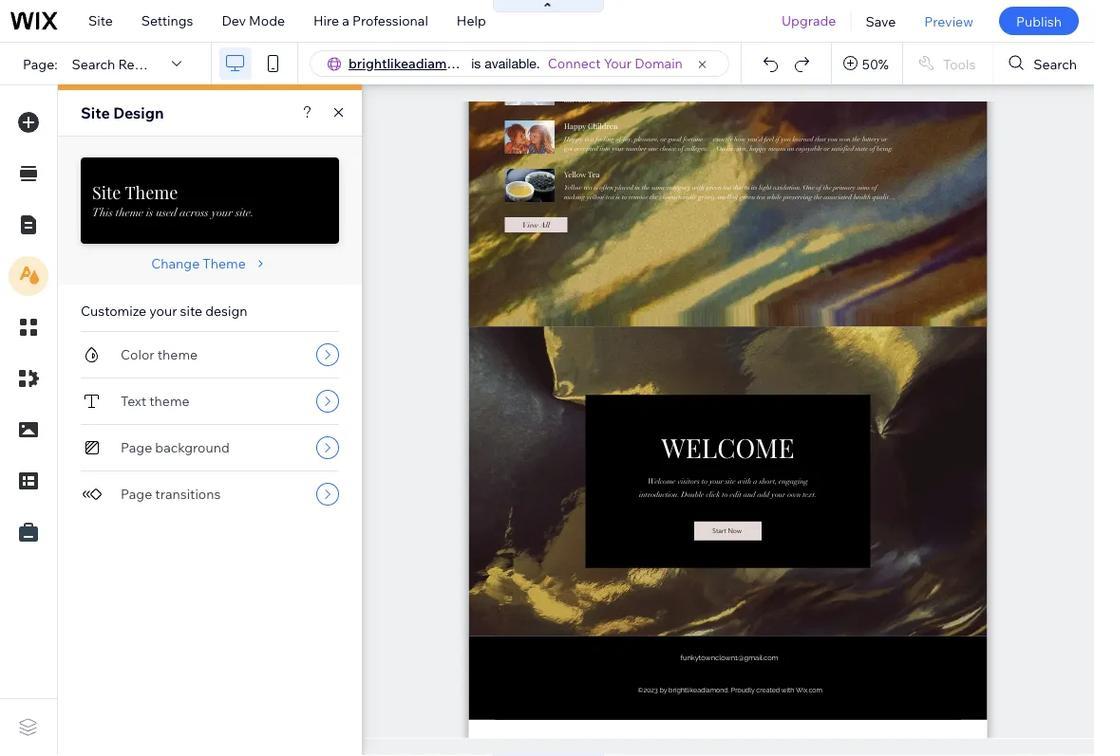 Task type: locate. For each thing, give the bounding box(es) containing it.
0 vertical spatial page
[[121, 440, 152, 456]]

1 horizontal spatial search
[[1034, 55, 1077, 72]]

page down the text at bottom
[[121, 440, 152, 456]]

0 vertical spatial your
[[211, 205, 233, 220]]

is left "available."
[[471, 56, 481, 71]]

your left 'site'
[[149, 303, 177, 320]]

settings
[[141, 12, 193, 29]]

page for page background
[[121, 440, 152, 456]]

0 horizontal spatial is
[[146, 205, 153, 220]]

theme inside site theme this theme is used across your site.
[[125, 180, 178, 203]]

save
[[866, 13, 896, 29]]

this
[[92, 205, 113, 220]]

is left used
[[146, 205, 153, 220]]

search down publish button
[[1034, 55, 1077, 72]]

brightlikeadiamond.com
[[349, 55, 501, 72]]

0 vertical spatial theme
[[116, 205, 144, 220]]

search button
[[994, 43, 1094, 85]]

search for search results
[[72, 55, 115, 72]]

1 horizontal spatial is
[[471, 56, 481, 71]]

background
[[155, 440, 230, 456]]

color theme
[[121, 347, 198, 363]]

site up search results on the top
[[88, 12, 113, 29]]

0 vertical spatial is
[[471, 56, 481, 71]]

your
[[211, 205, 233, 220], [149, 303, 177, 320]]

1 horizontal spatial your
[[211, 205, 233, 220]]

1 vertical spatial site
[[81, 104, 110, 123]]

hire
[[313, 12, 339, 29]]

search
[[72, 55, 115, 72], [1034, 55, 1077, 72]]

site design
[[81, 104, 164, 123]]

1 search from the left
[[72, 55, 115, 72]]

search results
[[72, 55, 164, 72]]

2 search from the left
[[1034, 55, 1077, 72]]

1 vertical spatial page
[[121, 486, 152, 503]]

save button
[[851, 0, 910, 42]]

color
[[121, 347, 154, 363]]

2 page from the top
[[121, 486, 152, 503]]

1 horizontal spatial theme
[[203, 255, 246, 272]]

theme
[[116, 205, 144, 220], [157, 347, 198, 363], [149, 393, 190, 410]]

theme inside change theme "button"
[[203, 255, 246, 272]]

your left site. at the left of page
[[211, 205, 233, 220]]

0 horizontal spatial search
[[72, 55, 115, 72]]

1 vertical spatial theme
[[157, 347, 198, 363]]

upgrade
[[782, 12, 836, 29]]

1 vertical spatial is
[[146, 205, 153, 220]]

is inside is available. connect your domain
[[471, 56, 481, 71]]

theme right the text at bottom
[[149, 393, 190, 410]]

used
[[156, 205, 177, 220]]

is available. connect your domain
[[471, 55, 683, 72]]

change theme button
[[151, 255, 269, 273]]

site inside site theme this theme is used across your site.
[[92, 180, 121, 203]]

page for page transitions
[[121, 486, 152, 503]]

1 vertical spatial your
[[149, 303, 177, 320]]

site theme this theme is used across your site.
[[92, 180, 254, 220]]

theme right the color
[[157, 347, 198, 363]]

2 vertical spatial theme
[[149, 393, 190, 410]]

page left transitions
[[121, 486, 152, 503]]

0 vertical spatial theme
[[125, 180, 178, 203]]

theme right "this"
[[116, 205, 144, 220]]

site up "this"
[[92, 180, 121, 203]]

customize
[[81, 303, 146, 320]]

site left the design
[[81, 104, 110, 123]]

publish button
[[999, 7, 1079, 35]]

search left results on the top left of page
[[72, 55, 115, 72]]

professional
[[352, 12, 428, 29]]

50%
[[862, 55, 889, 72]]

change
[[151, 255, 200, 272]]

site for theme
[[92, 180, 121, 203]]

tools button
[[903, 43, 993, 85]]

is
[[471, 56, 481, 71], [146, 205, 153, 220]]

your
[[604, 55, 632, 72]]

site
[[88, 12, 113, 29], [81, 104, 110, 123], [92, 180, 121, 203]]

theme
[[125, 180, 178, 203], [203, 255, 246, 272]]

theme inside site theme this theme is used across your site.
[[116, 205, 144, 220]]

search inside button
[[1034, 55, 1077, 72]]

domain
[[635, 55, 683, 72]]

design
[[205, 303, 247, 320]]

transitions
[[155, 486, 221, 503]]

1 page from the top
[[121, 440, 152, 456]]

results
[[118, 55, 164, 72]]

0 horizontal spatial theme
[[125, 180, 178, 203]]

theme for change
[[203, 255, 246, 272]]

dev mode
[[222, 12, 285, 29]]

theme up design
[[203, 255, 246, 272]]

theme up used
[[125, 180, 178, 203]]

1 vertical spatial theme
[[203, 255, 246, 272]]

text
[[121, 393, 146, 410]]

2 vertical spatial site
[[92, 180, 121, 203]]

theme for text theme
[[149, 393, 190, 410]]

page
[[121, 440, 152, 456], [121, 486, 152, 503]]



Task type: describe. For each thing, give the bounding box(es) containing it.
preview
[[924, 13, 973, 29]]

is inside site theme this theme is used across your site.
[[146, 205, 153, 220]]

a
[[342, 12, 349, 29]]

available.
[[484, 56, 540, 71]]

preview button
[[910, 0, 988, 42]]

page transitions
[[121, 486, 221, 503]]

help
[[457, 12, 486, 29]]

theme for site
[[125, 180, 178, 203]]

design
[[113, 104, 164, 123]]

publish
[[1016, 13, 1062, 29]]

tools
[[943, 55, 976, 72]]

across
[[180, 205, 209, 220]]

dev
[[222, 12, 246, 29]]

50% button
[[832, 43, 902, 85]]

site
[[180, 303, 202, 320]]

connect
[[548, 55, 601, 72]]

your inside site theme this theme is used across your site.
[[211, 205, 233, 220]]

site.
[[236, 205, 254, 220]]

mode
[[249, 12, 285, 29]]

theme for color theme
[[157, 347, 198, 363]]

0 horizontal spatial your
[[149, 303, 177, 320]]

site for design
[[81, 104, 110, 123]]

0 vertical spatial site
[[88, 12, 113, 29]]

search for search
[[1034, 55, 1077, 72]]

customize your site design
[[81, 303, 247, 320]]

page background
[[121, 440, 230, 456]]

change theme
[[151, 255, 246, 272]]

hire a professional
[[313, 12, 428, 29]]

text theme
[[121, 393, 190, 410]]



Task type: vqa. For each thing, say whether or not it's contained in the screenshot.
Theme for Site
yes



